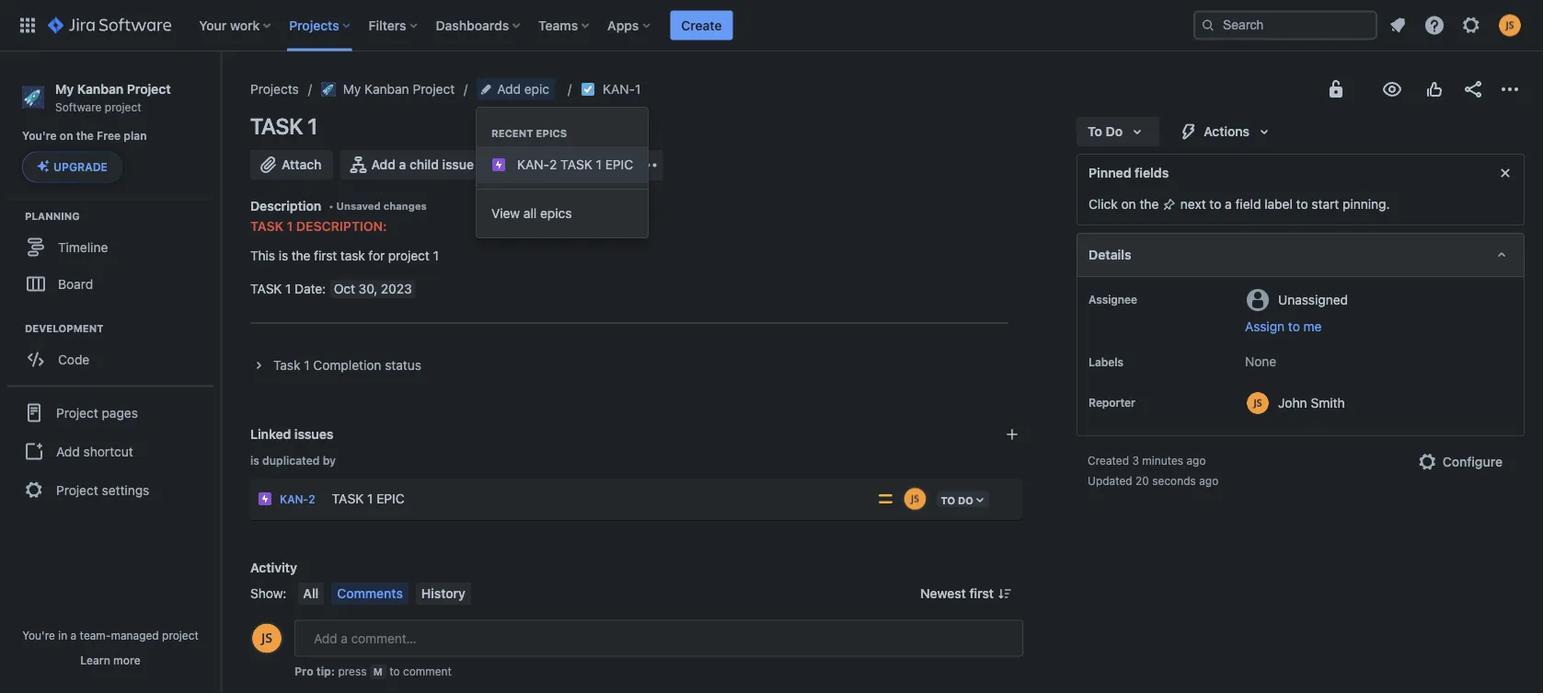 Task type: locate. For each thing, give the bounding box(es) containing it.
1 horizontal spatial add
[[371, 157, 396, 172]]

2 down the is duplicated by on the bottom left
[[308, 493, 315, 506]]

add left child
[[371, 157, 396, 172]]

kan-
[[603, 81, 635, 97], [517, 157, 549, 172], [280, 493, 309, 506]]

0 vertical spatial project
[[105, 100, 141, 113]]

1 horizontal spatial on
[[1121, 196, 1136, 212]]

1 horizontal spatial is
[[279, 248, 288, 263]]

profile image of john smith image
[[252, 624, 282, 653]]

duplicated
[[262, 454, 320, 467]]

1 vertical spatial kan-
[[517, 157, 549, 172]]

1 horizontal spatial issue
[[552, 157, 584, 172]]

menu bar containing all
[[294, 583, 475, 605]]

group containing project pages
[[7, 385, 214, 516]]

0 vertical spatial a
[[399, 157, 406, 172]]

the down fields
[[1140, 196, 1159, 212]]

menu
[[477, 108, 648, 237]]

unsaved
[[336, 200, 381, 212]]

copy link to issue image
[[637, 81, 652, 96]]

managed
[[111, 629, 159, 641]]

add a child issue button
[[340, 150, 485, 179]]

priority: medium image
[[876, 490, 895, 508]]

expand content image
[[248, 354, 270, 376]]

1 kanban from the left
[[77, 81, 124, 96]]

you're
[[22, 129, 57, 142], [22, 629, 55, 641]]

pro
[[295, 665, 313, 678]]

project down dashboards
[[413, 81, 455, 97]]

first left task
[[314, 248, 337, 263]]

development
[[25, 322, 104, 334]]

projects up task 1
[[250, 81, 299, 97]]

reporter
[[1089, 396, 1136, 409]]

is right the this
[[279, 248, 288, 263]]

changes
[[383, 200, 427, 212]]

2 vertical spatial kan-
[[280, 493, 309, 506]]

kan- for kan-2 task 1 epic
[[517, 157, 549, 172]]

upgrade button
[[23, 152, 121, 182]]

0 horizontal spatial a
[[71, 629, 77, 641]]

learn
[[80, 653, 110, 666]]

0 vertical spatial on
[[60, 129, 73, 142]]

none
[[1245, 354, 1277, 369]]

on right click
[[1121, 196, 1136, 212]]

to left me
[[1288, 319, 1300, 334]]

task down the this
[[250, 281, 282, 296]]

2 horizontal spatial project
[[388, 248, 430, 263]]

1 right task
[[304, 358, 310, 373]]

labels
[[1089, 355, 1124, 368]]

1 horizontal spatial epic
[[605, 157, 633, 172]]

linked
[[250, 427, 291, 442]]

add inside button
[[371, 157, 396, 172]]

first left newest first image
[[970, 586, 994, 601]]

1 inside recent epics group
[[596, 157, 602, 172]]

0 vertical spatial 2
[[549, 157, 557, 172]]

1 vertical spatial add
[[371, 157, 396, 172]]

to do button
[[1077, 117, 1160, 146]]

oct
[[334, 281, 355, 296]]

issue right child
[[442, 157, 474, 172]]

1 you're from the top
[[22, 129, 57, 142]]

1 right task icon
[[635, 81, 641, 97]]

a right in
[[71, 629, 77, 641]]

is
[[279, 248, 288, 263], [250, 454, 259, 467]]

to right m
[[389, 665, 400, 678]]

2 horizontal spatial kan-
[[603, 81, 635, 97]]

more
[[113, 653, 141, 666]]

2 horizontal spatial add
[[497, 81, 521, 97]]

1 vertical spatial a
[[1225, 196, 1232, 212]]

add for add epic
[[497, 81, 521, 97]]

0 horizontal spatial epic
[[377, 491, 405, 506]]

all
[[524, 206, 537, 221]]

help image
[[1424, 14, 1446, 36]]

a left the field at the right
[[1225, 196, 1232, 212]]

2 horizontal spatial the
[[1140, 196, 1159, 212]]

tip:
[[316, 665, 335, 678]]

0 horizontal spatial kanban
[[77, 81, 124, 96]]

link issue button
[[492, 150, 597, 179]]

epics
[[536, 127, 567, 139], [540, 206, 572, 221]]

epics right all on the top left of page
[[540, 206, 572, 221]]

settings image
[[1461, 14, 1483, 36]]

first
[[314, 248, 337, 263], [970, 586, 994, 601]]

learn more button
[[80, 653, 141, 667]]

work
[[230, 17, 260, 33]]

1 left date: on the left
[[285, 281, 291, 296]]

2 my from the left
[[343, 81, 361, 97]]

unassigned
[[1278, 292, 1348, 307]]

kanban inside the my kanban project software project
[[77, 81, 124, 96]]

field
[[1236, 196, 1261, 212]]

add epic
[[497, 81, 549, 97]]

task image
[[581, 82, 595, 97]]

1 for task 1 date: oct 30, 2023
[[285, 281, 291, 296]]

0 horizontal spatial my
[[55, 81, 74, 96]]

add inside popup button
[[497, 81, 521, 97]]

1 right link issue
[[596, 157, 602, 172]]

Add a comment… field
[[295, 620, 1023, 657]]

kan- for kan-2
[[280, 493, 309, 506]]

3
[[1132, 454, 1139, 467]]

1 for task 1
[[308, 113, 318, 139]]

epic image
[[491, 157, 506, 172]]

0 horizontal spatial kan-
[[280, 493, 309, 506]]

project inside 'link'
[[56, 405, 98, 420]]

issues
[[294, 427, 333, 442]]

task for task 1
[[250, 113, 303, 139]]

1 right kan-2
[[367, 491, 373, 506]]

menu containing kan-2
[[477, 108, 648, 237]]

1 up attach
[[308, 113, 318, 139]]

code
[[58, 352, 90, 367]]

board link
[[9, 265, 212, 302]]

add
[[497, 81, 521, 97], [371, 157, 396, 172], [56, 444, 80, 459]]

30,
[[359, 281, 378, 296]]

1 right 'for'
[[433, 248, 439, 263]]

you're for you're on the free plan
[[22, 129, 57, 142]]

2 horizontal spatial a
[[1225, 196, 1232, 212]]

menu bar
[[294, 583, 475, 605]]

projects for projects link
[[250, 81, 299, 97]]

0 horizontal spatial is
[[250, 454, 259, 467]]

1 down description
[[287, 219, 293, 234]]

kanban right my kanban project image
[[365, 81, 409, 97]]

0 vertical spatial kan-
[[603, 81, 635, 97]]

kan- left copy link to issue image
[[603, 81, 635, 97]]

kanban for my kanban project software project
[[77, 81, 124, 96]]

2 kanban from the left
[[365, 81, 409, 97]]

0 vertical spatial epic
[[605, 157, 633, 172]]

upgrade
[[53, 160, 108, 173]]

kan- for kan-1
[[603, 81, 635, 97]]

0 vertical spatial is
[[279, 248, 288, 263]]

issue type: epic image
[[258, 491, 272, 506]]

epics up link issue
[[536, 127, 567, 139]]

0 horizontal spatial project
[[105, 100, 141, 113]]

20
[[1136, 474, 1149, 487]]

the for click
[[1140, 196, 1159, 212]]

2 vertical spatial project
[[162, 629, 199, 641]]

watch options: you are not watching this issue, 0 people watching image
[[1381, 78, 1403, 100]]

me
[[1304, 319, 1322, 334]]

my for my kanban project software project
[[55, 81, 74, 96]]

add inside 'button'
[[56, 444, 80, 459]]

a for next to a field label to start pinning.
[[1225, 196, 1232, 212]]

1 vertical spatial first
[[970, 586, 994, 601]]

1 vertical spatial the
[[1140, 196, 1159, 212]]

projects up my kanban project image
[[289, 17, 339, 33]]

kan-2
[[280, 493, 315, 506]]

1 vertical spatial projects
[[250, 81, 299, 97]]

kan- inside recent epics group
[[517, 157, 549, 172]]

project up "add shortcut"
[[56, 405, 98, 420]]

primary element
[[11, 0, 1194, 51]]

comments button
[[332, 583, 409, 605]]

2 inside recent epics group
[[549, 157, 557, 172]]

project up plan
[[127, 81, 171, 96]]

add left epic
[[497, 81, 521, 97]]

project down "add shortcut"
[[56, 482, 98, 497]]

0 vertical spatial epics
[[536, 127, 567, 139]]

2 vertical spatial a
[[71, 629, 77, 641]]

2 vertical spatial the
[[292, 248, 311, 263]]

ago up seconds
[[1187, 454, 1206, 467]]

issue right the link on the left top of the page
[[552, 157, 584, 172]]

team-
[[80, 629, 111, 641]]

the left free
[[76, 129, 94, 142]]

•
[[329, 200, 334, 212]]

1 my from the left
[[55, 81, 74, 96]]

vote options: no one has voted for this issue yet. image
[[1424, 78, 1446, 100]]

kan- right the issue type: epic icon
[[280, 493, 309, 506]]

description:
[[296, 219, 387, 234]]

next to a field label to start pinning.
[[1177, 196, 1390, 212]]

0 vertical spatial add
[[497, 81, 521, 97]]

1 horizontal spatial the
[[292, 248, 311, 263]]

the down 'task 1 description:' on the top left of page
[[292, 248, 311, 263]]

1 vertical spatial on
[[1121, 196, 1136, 212]]

you're in a team-managed project
[[22, 629, 199, 641]]

this is the first task for project 1
[[250, 248, 439, 263]]

sidebar navigation image
[[201, 74, 241, 110]]

you're up upgrade button at the left of the page
[[22, 129, 57, 142]]

1 horizontal spatial kan-
[[517, 157, 549, 172]]

1 horizontal spatial a
[[399, 157, 406, 172]]

0 horizontal spatial add
[[56, 444, 80, 459]]

1 for task 1 completion status
[[304, 358, 310, 373]]

search image
[[1201, 18, 1216, 33]]

ago right seconds
[[1199, 474, 1219, 487]]

project settings
[[56, 482, 149, 497]]

0 vertical spatial the
[[76, 129, 94, 142]]

project pages
[[56, 405, 138, 420]]

project up plan
[[105, 100, 141, 113]]

on up upgrade button at the left of the page
[[60, 129, 73, 142]]

click on the
[[1089, 196, 1162, 212]]

projects for the projects dropdown button on the top left of the page
[[289, 17, 339, 33]]

newest first button
[[910, 583, 1023, 605]]

1 vertical spatial ago
[[1199, 474, 1219, 487]]

recent epics
[[491, 127, 567, 139]]

actions
[[1204, 124, 1250, 139]]

a left child
[[399, 157, 406, 172]]

2023
[[381, 281, 412, 296]]

2 vertical spatial add
[[56, 444, 80, 459]]

1 vertical spatial is
[[250, 454, 259, 467]]

banner
[[0, 0, 1543, 52]]

timeline
[[58, 239, 108, 254]]

2 you're from the top
[[22, 629, 55, 641]]

start
[[1312, 196, 1339, 212]]

my right my kanban project image
[[343, 81, 361, 97]]

0 horizontal spatial on
[[60, 129, 73, 142]]

project settings link
[[7, 470, 214, 510]]

projects inside dropdown button
[[289, 17, 339, 33]]

0 vertical spatial you're
[[22, 129, 57, 142]]

is down linked
[[250, 454, 259, 467]]

add for add shortcut
[[56, 444, 80, 459]]

show:
[[250, 586, 287, 601]]

epics inside button
[[540, 206, 572, 221]]

2
[[549, 157, 557, 172], [308, 493, 315, 506]]

jira software image
[[48, 14, 171, 36], [48, 14, 171, 36]]

task down description
[[250, 219, 284, 234]]

0 horizontal spatial 2
[[308, 493, 315, 506]]

kan- down recent epics at the left
[[517, 157, 549, 172]]

0 horizontal spatial first
[[314, 248, 337, 263]]

my
[[55, 81, 74, 96], [343, 81, 361, 97]]

1 horizontal spatial kanban
[[365, 81, 409, 97]]

you're left in
[[22, 629, 55, 641]]

created
[[1088, 454, 1129, 467]]

1 vertical spatial epics
[[540, 206, 572, 221]]

assign to me button
[[1245, 318, 1506, 336]]

kanban up software at the top of the page
[[77, 81, 124, 96]]

a for you're in a team-managed project
[[71, 629, 77, 641]]

0 horizontal spatial the
[[76, 129, 94, 142]]

0 vertical spatial projects
[[289, 17, 339, 33]]

add left shortcut
[[56, 444, 80, 459]]

labels pin to top. only you can see pinned fields. image
[[1127, 354, 1142, 369]]

1 vertical spatial project
[[388, 248, 430, 263]]

1 horizontal spatial first
[[970, 586, 994, 601]]

task down by
[[332, 491, 364, 506]]

a
[[399, 157, 406, 172], [1225, 196, 1232, 212], [71, 629, 77, 641]]

on for you're
[[60, 129, 73, 142]]

task down projects link
[[250, 113, 303, 139]]

configure
[[1443, 454, 1503, 469]]

2 issue from the left
[[552, 157, 584, 172]]

1 horizontal spatial my
[[343, 81, 361, 97]]

1 vertical spatial 2
[[308, 493, 315, 506]]

software
[[55, 100, 102, 113]]

dashboards
[[436, 17, 509, 33]]

kan-1
[[603, 81, 641, 97]]

teams
[[539, 17, 578, 33]]

group
[[7, 385, 214, 516]]

1 vertical spatial you're
[[22, 629, 55, 641]]

0 horizontal spatial issue
[[442, 157, 474, 172]]

1 horizontal spatial 2
[[549, 157, 557, 172]]

status
[[385, 358, 422, 373]]

project right managed
[[162, 629, 199, 641]]

task right the link on the left top of the page
[[561, 157, 593, 172]]

my up software at the top of the page
[[55, 81, 74, 96]]

2 for kan-2 task 1 epic
[[549, 157, 557, 172]]

project right 'for'
[[388, 248, 430, 263]]

2 right the link on the left top of the page
[[549, 157, 557, 172]]

newest first
[[921, 586, 994, 601]]

1 inside dropdown button
[[304, 358, 310, 373]]

my inside the my kanban project software project
[[55, 81, 74, 96]]



Task type: vqa. For each thing, say whether or not it's contained in the screenshot.
the topmost Kan-
yes



Task type: describe. For each thing, give the bounding box(es) containing it.
task 1 epic
[[332, 491, 405, 506]]

kan-1 link
[[603, 78, 641, 100]]

task for task 1 date: oct 30, 2023
[[250, 281, 282, 296]]

your profile and settings image
[[1499, 14, 1521, 36]]

view all epics button
[[477, 195, 648, 232]]

task 1 completion status button
[[240, 347, 1019, 384]]

the for this
[[292, 248, 311, 263]]

recent epics group
[[477, 108, 648, 189]]

a inside button
[[399, 157, 406, 172]]

planning
[[25, 210, 80, 222]]

free
[[97, 129, 121, 142]]

filters
[[369, 17, 406, 33]]

completion
[[313, 358, 381, 373]]

is duplicated by
[[250, 454, 336, 467]]

m
[[373, 666, 383, 678]]

pages
[[102, 405, 138, 420]]

board
[[58, 276, 93, 291]]

my kanban project link
[[321, 78, 455, 100]]

settings
[[102, 482, 149, 497]]

task 1 date: oct 30, 2023
[[250, 281, 412, 296]]

1 issue from the left
[[442, 157, 474, 172]]

label
[[1265, 196, 1293, 212]]

reporter pin to top. only you can see pinned fields. image
[[1139, 395, 1154, 410]]

appswitcher icon image
[[17, 14, 39, 36]]

notifications image
[[1387, 14, 1409, 36]]

your work button
[[193, 11, 278, 40]]

for
[[369, 248, 385, 263]]

attach button
[[250, 150, 333, 179]]

recent
[[491, 127, 533, 139]]

view all epics
[[491, 206, 572, 221]]

to right the next
[[1210, 196, 1222, 212]]

all
[[303, 586, 319, 601]]

newest first image
[[998, 586, 1012, 601]]

kanban for my kanban project
[[365, 81, 409, 97]]

projects button
[[284, 11, 358, 40]]

details element
[[1077, 233, 1525, 277]]

description
[[250, 198, 321, 214]]

development image
[[3, 317, 25, 339]]

to
[[1088, 124, 1103, 139]]

my kanban project image
[[321, 82, 336, 97]]

development group
[[9, 321, 220, 383]]

create button
[[670, 11, 733, 40]]

configure link
[[1406, 447, 1514, 477]]

in
[[58, 629, 67, 641]]

my kanban project software project
[[55, 81, 171, 113]]

do
[[1106, 124, 1123, 139]]

first inside 'button'
[[970, 586, 994, 601]]

john smith image
[[904, 488, 926, 510]]

newest
[[921, 586, 966, 601]]

planning group
[[9, 208, 220, 308]]

no restrictions image
[[1325, 78, 1347, 100]]

to left start
[[1296, 196, 1308, 212]]

history
[[421, 586, 466, 601]]

minutes
[[1142, 454, 1184, 467]]

add shortcut button
[[7, 433, 214, 470]]

apps button
[[602, 11, 657, 40]]

task for task 1 epic
[[332, 491, 364, 506]]

pinned fields
[[1089, 165, 1169, 180]]

linked issues
[[250, 427, 333, 442]]

0 vertical spatial first
[[314, 248, 337, 263]]

epics inside group
[[536, 127, 567, 139]]

you're for you're in a team-managed project
[[22, 629, 55, 641]]

activity
[[250, 560, 297, 575]]

dashboards button
[[430, 11, 527, 40]]

link an issue image
[[1005, 427, 1020, 442]]

the for you're
[[76, 129, 94, 142]]

view
[[491, 206, 520, 221]]

details
[[1089, 247, 1132, 262]]

assign
[[1245, 319, 1285, 334]]

epic
[[524, 81, 549, 97]]

add shortcut
[[56, 444, 133, 459]]

seconds
[[1152, 474, 1196, 487]]

hide message image
[[1495, 162, 1517, 184]]

attach
[[282, 157, 322, 172]]

Search field
[[1194, 11, 1378, 40]]

add epic button
[[477, 78, 555, 100]]

task 1 completion status
[[273, 358, 422, 373]]

comment
[[403, 665, 452, 678]]

1 vertical spatial epic
[[377, 491, 405, 506]]

project inside the my kanban project software project
[[105, 100, 141, 113]]

add a child issue
[[371, 157, 474, 172]]

date:
[[295, 281, 326, 296]]

actions image
[[1499, 78, 1521, 100]]

projects link
[[250, 78, 299, 100]]

press
[[338, 665, 367, 678]]

next
[[1181, 196, 1206, 212]]

on for click
[[1121, 196, 1136, 212]]

learn more
[[80, 653, 141, 666]]

created 3 minutes ago updated 20 seconds ago
[[1088, 454, 1219, 487]]

you're on the free plan
[[22, 129, 147, 142]]

1 for kan-1
[[635, 81, 641, 97]]

add app image
[[637, 154, 659, 176]]

history button
[[416, 583, 471, 605]]

share image
[[1462, 78, 1484, 100]]

apps
[[608, 17, 639, 33]]

assign to me
[[1245, 319, 1322, 334]]

to do
[[1088, 124, 1123, 139]]

your
[[199, 17, 227, 33]]

to inside button
[[1288, 319, 1300, 334]]

click
[[1089, 196, 1118, 212]]

timeline link
[[9, 229, 212, 265]]

create
[[681, 17, 722, 33]]

assignee pin to top. only you can see pinned fields. image
[[1141, 292, 1156, 306]]

epic inside group
[[605, 157, 633, 172]]

shortcut
[[83, 444, 133, 459]]

1 for task 1 epic
[[367, 491, 373, 506]]

assignee
[[1089, 293, 1137, 306]]

task inside recent epics group
[[561, 157, 593, 172]]

0 vertical spatial ago
[[1187, 454, 1206, 467]]

add for add a child issue
[[371, 157, 396, 172]]

1 for task 1 description:
[[287, 219, 293, 234]]

description • unsaved changes
[[250, 198, 427, 214]]

john
[[1278, 395, 1307, 410]]

planning image
[[3, 205, 25, 227]]

updated
[[1088, 474, 1133, 487]]

project inside the my kanban project software project
[[127, 81, 171, 96]]

1 horizontal spatial project
[[162, 629, 199, 641]]

my for my kanban project
[[343, 81, 361, 97]]

task for task 1 description:
[[250, 219, 284, 234]]

this
[[250, 248, 275, 263]]

plan
[[124, 129, 147, 142]]

task
[[273, 358, 300, 373]]

banner containing your work
[[0, 0, 1543, 52]]

teams button
[[533, 11, 597, 40]]

comments
[[337, 586, 403, 601]]

2 for kan-2
[[308, 493, 315, 506]]



